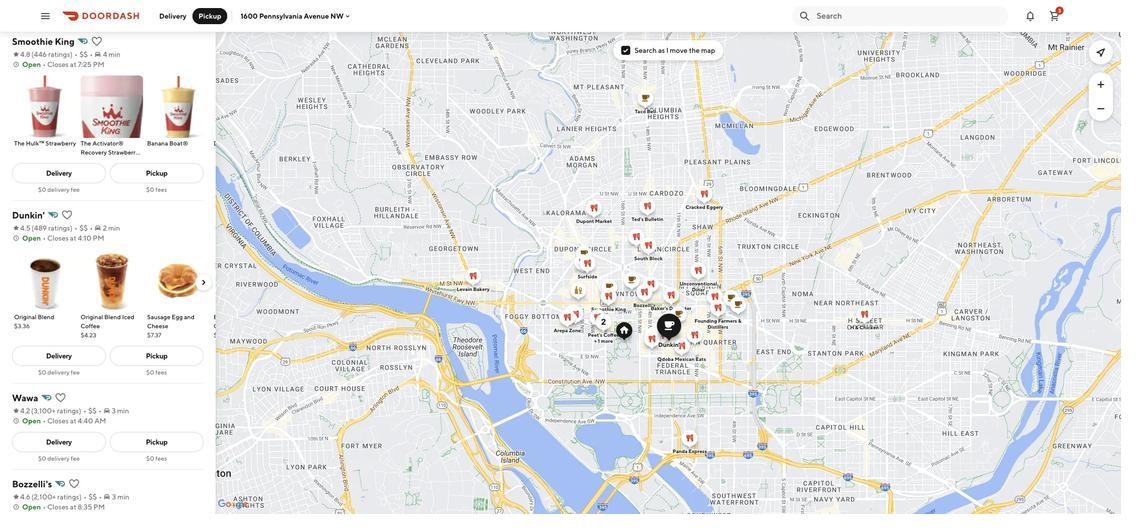 Task type: describe. For each thing, give the bounding box(es) containing it.
pm for smoothie king
[[93, 60, 104, 69]]

3 for wawa
[[112, 407, 116, 415]]

( 3,100+ ratings )
[[31, 407, 81, 415]]

zoom in image
[[1095, 79, 1107, 91]]

446
[[34, 50, 47, 58]]

map
[[701, 46, 715, 54]]

ratings for dunkin'
[[48, 224, 70, 232]]

min for wawa
[[117, 407, 129, 415]]

daily
[[214, 140, 228, 147]]

click to add this store to your saved list image for dunkin'
[[61, 209, 73, 221]]

4:40
[[78, 417, 93, 425]]

pickup link for dunkin'
[[110, 346, 204, 366]]

3 inside button
[[1058, 7, 1061, 13]]

original for $4.23
[[81, 313, 103, 321]]

) for wawa
[[79, 407, 81, 415]]

average rating of 4.8 out of 5 element
[[12, 49, 30, 59]]

original blend iced coffee $4.23
[[81, 313, 134, 339]]

recovery
[[81, 149, 107, 156]]

2
[[103, 224, 107, 232]]

2 min
[[103, 224, 120, 232]]

2,100+
[[34, 493, 56, 501]]

open for bozzelli's
[[22, 503, 41, 511]]

pickup button
[[193, 8, 227, 24]]

and for bacon egg and cheese $6.61
[[245, 313, 255, 321]]

• up open • closes at 8:35 pm
[[99, 493, 102, 501]]

the
[[689, 46, 700, 54]]

closes for wawa
[[47, 417, 69, 425]]

( 2,100+ ratings )
[[31, 493, 82, 501]]

nw
[[330, 12, 344, 20]]

average rating of 4.6 out of 5 element
[[12, 492, 30, 502]]

7:25
[[78, 60, 92, 69]]

pennsylvania
[[259, 12, 302, 20]]

3 fees from the top
[[155, 455, 167, 463]]

zoom out image
[[1095, 103, 1107, 115]]

Search as I move the map checkbox
[[622, 46, 631, 55]]

$4.23
[[81, 332, 96, 339]]

3,100+
[[33, 407, 56, 415]]

boat®
[[169, 140, 188, 147]]

$$ for dunkin'
[[79, 224, 88, 232]]

$$ for smoothie king
[[79, 50, 88, 58]]

fee for dunkin'
[[71, 369, 80, 376]]

3 delivery from the top
[[47, 455, 70, 463]]

$0 delivery fee for dunkin'
[[38, 369, 80, 376]]

delivery button
[[153, 8, 193, 24]]

blend for iced
[[104, 313, 121, 321]]

1600 pennsylvania avenue nw
[[241, 12, 344, 20]]

daily warrior® button
[[214, 76, 276, 148]]

489
[[34, 224, 47, 232]]

bacon
[[214, 313, 231, 321]]

delivery for third delivery link from the top of the page
[[46, 438, 72, 446]]

3 min for bozzelli's
[[112, 493, 129, 501]]

closes for smoothie king
[[47, 60, 69, 69]]

fees for dunkin'
[[155, 369, 167, 376]]

open • closes at 4:10 pm
[[22, 234, 104, 242]]

and for sausage egg and cheese $7.37
[[184, 313, 195, 321]]

i
[[666, 46, 669, 54]]

the hulk™ strawberry image
[[14, 76, 77, 138]]

the activator® recovery strawberry banana image
[[81, 76, 143, 138]]

delivery for dunkin'
[[47, 369, 70, 376]]

$0 fees for dunkin'
[[146, 369, 167, 376]]

4
[[103, 50, 107, 58]]

$3.36
[[14, 322, 30, 330]]

3 button
[[1045, 6, 1065, 26]]

• up open • closes at 4:10 pm
[[74, 224, 77, 232]]

open • closes at 7:25 pm
[[22, 60, 104, 69]]

ratings for wawa
[[57, 407, 79, 415]]

• $$ for wawa
[[83, 407, 97, 415]]

$$ for wawa
[[88, 407, 97, 415]]

• up 4:40 on the left
[[83, 407, 86, 415]]

search
[[635, 46, 657, 54]]

1600 pennsylvania avenue nw button
[[241, 12, 352, 20]]

bacon egg and cheese $6.61
[[214, 313, 255, 339]]

the hulk™ strawberry
[[14, 140, 76, 147]]

• up 8:35
[[84, 493, 87, 501]]

daily warrior®
[[214, 140, 256, 147]]

3 for bozzelli's
[[112, 493, 116, 501]]

4.8
[[20, 50, 30, 58]]

avenue
[[304, 12, 329, 20]]

original blend $3.36
[[14, 313, 54, 330]]

banana boat® image
[[147, 76, 210, 138]]

3 $0 fees from the top
[[146, 455, 167, 463]]

iced
[[122, 313, 134, 321]]

the hulk™ strawberry button
[[14, 76, 77, 148]]

delivery for delivery link related to dunkin'
[[46, 352, 72, 360]]

3 delivery link from the top
[[12, 432, 106, 452]]

at for smoothie king
[[70, 60, 76, 69]]

search as i move the map
[[635, 46, 715, 54]]

• up 4:10
[[90, 224, 93, 232]]

• $$ for dunkin'
[[74, 224, 88, 232]]

3 min for wawa
[[112, 407, 129, 415]]

4 items, open order cart image
[[1049, 10, 1061, 22]]

• $$ for bozzelli's
[[84, 493, 97, 501]]

• down 446
[[43, 60, 46, 69]]

• up 7:25
[[90, 50, 93, 58]]

( 489 ratings )
[[32, 224, 72, 232]]

at for dunkin'
[[70, 234, 76, 242]]

hulk™
[[26, 140, 44, 147]]

4.5
[[20, 224, 31, 232]]

fees for smoothie king
[[155, 186, 167, 193]]

delivery link for dunkin'
[[12, 346, 106, 366]]

coffee inside original blend iced coffee $4.23
[[81, 322, 100, 330]]

click to add this store to your saved list image
[[91, 35, 103, 47]]

blend for $3.36
[[38, 313, 54, 321]]

• down 2,100+
[[43, 503, 46, 511]]

pm for bozzelli's
[[93, 503, 105, 511]]

( for bozzelli's
[[31, 493, 34, 501]]

( for dunkin'
[[32, 224, 34, 232]]

open for wawa
[[22, 417, 41, 425]]

wawa
[[12, 393, 38, 404]]

average rating of 4.5 out of 5 element
[[12, 223, 31, 233]]



Task type: vqa. For each thing, say whether or not it's contained in the screenshot.
Stores
no



Task type: locate. For each thing, give the bounding box(es) containing it.
bozzelli's qdoba mexican eats
[[633, 302, 706, 362], [633, 302, 706, 362]]

cheese for $7.37
[[147, 322, 168, 330]]

panda
[[672, 448, 687, 454], [672, 448, 687, 454]]

2 cheese from the left
[[214, 322, 235, 330]]

pickup link
[[110, 163, 204, 183], [110, 346, 204, 366], [110, 432, 204, 452]]

delivery link
[[12, 163, 106, 183], [12, 346, 106, 366], [12, 432, 106, 452]]

the for the activator® recovery strawberry banana
[[81, 140, 91, 147]]

delivery down open • closes at 4:40 am
[[47, 455, 70, 463]]

$$ up 8:35
[[89, 493, 97, 501]]

activator®
[[92, 140, 124, 147]]

2 vertical spatial $0 delivery fee
[[38, 455, 80, 463]]

1 cheese from the left
[[147, 322, 168, 330]]

distillers
[[707, 324, 728, 330], [707, 324, 728, 330]]

taco
[[635, 108, 646, 114], [635, 108, 646, 114]]

banana down the "recovery"
[[81, 158, 102, 165]]

egg for bacon
[[233, 313, 244, 321]]

1 blend from the left
[[38, 313, 54, 321]]

notification bell image
[[1024, 10, 1036, 22]]

delivery for 'delivery' button
[[159, 12, 186, 20]]

2 closes from the top
[[47, 234, 69, 242]]

farmers
[[718, 318, 737, 324], [718, 318, 737, 324]]

dunkin'
[[12, 210, 45, 221], [658, 341, 680, 348], [658, 341, 680, 348]]

at left 8:35
[[70, 503, 76, 511]]

original up "$4.23" at the left bottom of page
[[81, 313, 103, 321]]

2 original from the left
[[81, 313, 103, 321]]

0 vertical spatial strawberry
[[45, 140, 76, 147]]

4 closes from the top
[[47, 503, 69, 511]]

move
[[670, 46, 688, 54]]

1 delivery from the top
[[47, 186, 70, 193]]

1 vertical spatial 3 min
[[112, 493, 129, 501]]

cheese down bacon
[[214, 322, 235, 330]]

• up open • closes at 7:25 pm
[[74, 50, 77, 58]]

4.2
[[20, 407, 30, 415]]

0 vertical spatial $0 fees
[[146, 186, 167, 193]]

1 vertical spatial 3
[[112, 407, 116, 415]]

closes down ( 446 ratings )
[[47, 60, 69, 69]]

min for smoothie king
[[109, 50, 120, 58]]

powered by google image
[[218, 500, 248, 510]]

delivery link down open • closes at 4:40 am
[[12, 432, 106, 452]]

• down the 3,100+
[[43, 417, 46, 425]]

as
[[658, 46, 665, 54]]

egg right bacon
[[233, 313, 244, 321]]

strawberry inside the hulk™ strawberry button
[[45, 140, 76, 147]]

south
[[634, 255, 648, 261], [634, 255, 648, 261]]

( for smoothie king
[[31, 50, 34, 58]]

2 the from the left
[[81, 140, 91, 147]]

( right 4.6
[[31, 493, 34, 501]]

egg
[[172, 313, 183, 321], [233, 313, 244, 321]]

) for dunkin'
[[70, 224, 72, 232]]

click to add this store to your saved list image up "( 2,100+ ratings )"
[[68, 478, 80, 490]]

1 original from the left
[[14, 313, 37, 321]]

original inside original blend $3.36
[[14, 313, 37, 321]]

ted's
[[631, 216, 643, 222], [631, 216, 643, 222]]

cheese down sausage
[[147, 322, 168, 330]]

2 fee from the top
[[71, 369, 80, 376]]

$$ up 4:40 on the left
[[88, 407, 97, 415]]

1 the from the left
[[14, 140, 25, 147]]

1 at from the top
[[70, 60, 76, 69]]

warrior®
[[229, 140, 256, 147]]

0 vertical spatial fees
[[155, 186, 167, 193]]

delivery left pickup button
[[159, 12, 186, 20]]

closes down ( 3,100+ ratings )
[[47, 417, 69, 425]]

1 delivery link from the top
[[12, 163, 106, 183]]

3 at from the top
[[70, 417, 76, 425]]

1 vertical spatial pm
[[93, 234, 104, 242]]

at
[[70, 60, 76, 69], [70, 234, 76, 242], [70, 417, 76, 425], [70, 503, 76, 511]]

levain bakery
[[456, 286, 489, 292], [456, 286, 489, 292]]

the activator® recovery strawberry banana button
[[81, 76, 143, 165]]

original blend image
[[14, 249, 77, 312]]

delivery
[[47, 186, 70, 193], [47, 369, 70, 376], [47, 455, 70, 463]]

arepa
[[553, 327, 568, 333], [553, 327, 568, 333]]

2 open from the top
[[22, 234, 41, 242]]

blend inside original blend $3.36
[[38, 313, 54, 321]]

delivery up ( 3,100+ ratings )
[[47, 369, 70, 376]]

4 open from the top
[[22, 503, 41, 511]]

1 vertical spatial pickup link
[[110, 346, 204, 366]]

1 $0 fees from the top
[[146, 186, 167, 193]]

2 vertical spatial $0 fees
[[146, 455, 167, 463]]

banana inside the activator® recovery strawberry banana
[[81, 158, 102, 165]]

1 horizontal spatial and
[[245, 313, 255, 321]]

0 horizontal spatial blend
[[38, 313, 54, 321]]

1 horizontal spatial the
[[81, 140, 91, 147]]

sausage egg and cheese image
[[147, 249, 210, 312]]

pm
[[93, 60, 104, 69], [93, 234, 104, 242], [93, 503, 105, 511]]

0 horizontal spatial banana
[[81, 158, 102, 165]]

banana boat® button
[[147, 76, 210, 148]]

• $$
[[74, 50, 88, 58], [74, 224, 88, 232], [83, 407, 97, 415], [84, 493, 97, 501]]

2 vertical spatial delivery
[[47, 455, 70, 463]]

egg inside sausage egg and cheese $7.37
[[172, 313, 183, 321]]

cracked eggery
[[685, 204, 723, 210], [685, 204, 723, 210]]

1 $0 delivery fee from the top
[[38, 186, 80, 193]]

$0 delivery fee up ( 3,100+ ratings )
[[38, 369, 80, 376]]

sausage
[[147, 313, 170, 321]]

1 egg from the left
[[172, 313, 183, 321]]

bakery
[[473, 286, 489, 292], [473, 286, 489, 292]]

click to add this store to your saved list image up ( 489 ratings )
[[61, 209, 73, 221]]

open down 4.6
[[22, 503, 41, 511]]

delivery down the hulk™ strawberry
[[46, 169, 72, 177]]

2 vertical spatial fees
[[155, 455, 167, 463]]

strawberry
[[45, 140, 76, 147], [108, 149, 139, 156]]

0 horizontal spatial original
[[14, 313, 37, 321]]

delivery link down the hulk™ strawberry
[[12, 163, 106, 183]]

0 vertical spatial pickup link
[[110, 163, 204, 183]]

open for dunkin'
[[22, 234, 41, 242]]

$$
[[79, 50, 88, 58], [79, 224, 88, 232], [88, 407, 97, 415], [89, 493, 97, 501]]

the
[[14, 140, 25, 147], [81, 140, 91, 147]]

am
[[94, 417, 106, 425]]

$6.61
[[214, 332, 228, 339]]

min for bozzelli's
[[117, 493, 129, 501]]

2 pickup link from the top
[[110, 346, 204, 366]]

the inside the activator® recovery strawberry banana
[[81, 140, 91, 147]]

baker's daughter
[[651, 305, 691, 311], [651, 305, 691, 311]]

at for wawa
[[70, 417, 76, 425]]

3 closes from the top
[[47, 417, 69, 425]]

$0 delivery fee
[[38, 186, 80, 193], [38, 369, 80, 376], [38, 455, 80, 463]]

1 open from the top
[[22, 60, 41, 69]]

$$ for bozzelli's
[[89, 493, 97, 501]]

0 vertical spatial $0 delivery fee
[[38, 186, 80, 193]]

0 horizontal spatial and
[[184, 313, 195, 321]]

• down 489
[[43, 234, 46, 242]]

1 closes from the top
[[47, 60, 69, 69]]

blend
[[38, 313, 54, 321], [104, 313, 121, 321]]

baker's
[[651, 305, 668, 311], [651, 305, 668, 311]]

1 and from the left
[[184, 313, 195, 321]]

recenter the map image
[[1095, 46, 1107, 58]]

the for the hulk™ strawberry
[[14, 140, 25, 147]]

strawberry right hulk™
[[45, 140, 76, 147]]

panda express
[[672, 448, 707, 454], [672, 448, 707, 454]]

2 $0 fees from the top
[[146, 369, 167, 376]]

Store search: begin typing to search for stores available on DoorDash text field
[[817, 10, 1002, 21]]

fee for smoothie king
[[71, 186, 80, 193]]

dupont
[[576, 218, 594, 224], [576, 218, 594, 224]]

0 vertical spatial delivery
[[47, 186, 70, 193]]

) up 8:35
[[79, 493, 82, 501]]

4 at from the top
[[70, 503, 76, 511]]

0 horizontal spatial strawberry
[[45, 140, 76, 147]]

1 horizontal spatial banana
[[147, 140, 168, 147]]

0 horizontal spatial the
[[14, 140, 25, 147]]

1 vertical spatial delivery
[[47, 369, 70, 376]]

bozzelli's
[[633, 302, 655, 308], [633, 302, 655, 308], [12, 479, 52, 490]]

closes down "( 2,100+ ratings )"
[[47, 503, 69, 511]]

egg inside 'bacon egg and cheese $6.61'
[[233, 313, 244, 321]]

fee down 4:40 on the left
[[71, 455, 80, 463]]

$0 delivery fee up ( 489 ratings )
[[38, 186, 80, 193]]

the activator® recovery strawberry banana
[[81, 140, 139, 165]]

strawberry inside the activator® recovery strawberry banana
[[108, 149, 139, 156]]

) up open • closes at 7:25 pm
[[70, 50, 72, 58]]

bell
[[647, 108, 656, 114], [647, 108, 656, 114]]

banana
[[147, 140, 168, 147], [81, 158, 102, 165]]

the up the "recovery"
[[81, 140, 91, 147]]

egg right sausage
[[172, 313, 183, 321]]

fees
[[155, 186, 167, 193], [155, 369, 167, 376], [155, 455, 167, 463]]

at left 4:10
[[70, 234, 76, 242]]

delivery up ( 489 ratings )
[[47, 186, 70, 193]]

average rating of 4.2 out of 5 element
[[12, 406, 30, 416]]

ratings up open • closes at 4:10 pm
[[48, 224, 70, 232]]

and inside sausage egg and cheese $7.37
[[184, 313, 195, 321]]

( right 4.2
[[31, 407, 33, 415]]

levain
[[456, 286, 472, 292], [456, 286, 472, 292]]

bulletin
[[645, 216, 663, 222], [645, 216, 663, 222]]

0 vertical spatial click to add this store to your saved list image
[[61, 209, 73, 221]]

cheese for $6.61
[[214, 322, 235, 330]]

closes down ( 489 ratings )
[[47, 234, 69, 242]]

( for wawa
[[31, 407, 33, 415]]

blend left iced
[[104, 313, 121, 321]]

closes for dunkin'
[[47, 234, 69, 242]]

click to add this store to your saved list image for wawa
[[54, 392, 66, 404]]

sausage egg and cheese $7.37
[[147, 313, 195, 339]]

and inside 'bacon egg and cheese $6.61'
[[245, 313, 255, 321]]

click to add this store to your saved list image for bozzelli's
[[68, 478, 80, 490]]

blend inside original blend iced coffee $4.23
[[104, 313, 121, 321]]

delivery inside 'delivery' button
[[159, 12, 186, 20]]

$7.37
[[147, 332, 162, 339]]

) for smoothie king
[[70, 50, 72, 58]]

0 vertical spatial 3
[[1058, 7, 1061, 13]]

delivery down original blend $3.36
[[46, 352, 72, 360]]

delivery for delivery link associated with smoothie king
[[46, 169, 72, 177]]

1 vertical spatial fee
[[71, 369, 80, 376]]

pm for dunkin'
[[93, 234, 104, 242]]

0 vertical spatial pm
[[93, 60, 104, 69]]

0 vertical spatial 3 min
[[112, 407, 129, 415]]

cheese
[[147, 322, 168, 330], [214, 322, 235, 330]]

3 fee from the top
[[71, 455, 80, 463]]

open down 4.5
[[22, 234, 41, 242]]

block
[[649, 255, 662, 261], [649, 255, 662, 261]]

4.6
[[20, 493, 30, 501]]

( right 4.5
[[32, 224, 34, 232]]

open menu image
[[39, 10, 51, 22]]

closes for bozzelli's
[[47, 503, 69, 511]]

strawberry down activator®
[[108, 149, 139, 156]]

1 horizontal spatial egg
[[233, 313, 244, 321]]

at for bozzelli's
[[70, 503, 76, 511]]

• $$ up 4:40 on the left
[[83, 407, 97, 415]]

ratings up open • closes at 4:40 am
[[57, 407, 79, 415]]

open for smoothie king
[[22, 60, 41, 69]]

fee
[[71, 186, 80, 193], [71, 369, 80, 376], [71, 455, 80, 463]]

1 horizontal spatial original
[[81, 313, 103, 321]]

2 $0 delivery fee from the top
[[38, 369, 80, 376]]

closes
[[47, 60, 69, 69], [47, 234, 69, 242], [47, 417, 69, 425], [47, 503, 69, 511]]

• $$ up 4:10
[[74, 224, 88, 232]]

1 fees from the top
[[155, 186, 167, 193]]

ratings up open • closes at 7:25 pm
[[48, 50, 70, 58]]

$0 delivery fee for smoothie king
[[38, 186, 80, 193]]

fee up ( 3,100+ ratings )
[[71, 369, 80, 376]]

1 horizontal spatial blend
[[104, 313, 121, 321]]

open down 4.2
[[22, 417, 41, 425]]

at left 4:40 on the left
[[70, 417, 76, 425]]

0 horizontal spatial egg
[[172, 313, 183, 321]]

3 pickup link from the top
[[110, 432, 204, 452]]

• up am
[[99, 407, 102, 415]]

) for bozzelli's
[[79, 493, 82, 501]]

ratings up open • closes at 8:35 pm
[[57, 493, 79, 501]]

ratings for bozzelli's
[[57, 493, 79, 501]]

2 and from the left
[[245, 313, 255, 321]]

$0 fees for smoothie king
[[146, 186, 167, 193]]

coffee
[[81, 322, 100, 330], [603, 332, 619, 338], [603, 332, 619, 338]]

smoothie king
[[12, 36, 75, 47], [591, 306, 626, 312], [591, 306, 626, 312]]

ted's bulletin
[[631, 216, 663, 222], [631, 216, 663, 222]]

1 vertical spatial banana
[[81, 158, 102, 165]]

delivery for smoothie king
[[47, 186, 70, 193]]

at left 7:25
[[70, 60, 76, 69]]

1 pickup link from the top
[[110, 163, 204, 183]]

1 fee from the top
[[71, 186, 80, 193]]

chicken
[[859, 324, 879, 330], [859, 324, 879, 330]]

original up '$3.36'
[[14, 313, 37, 321]]

1 vertical spatial delivery link
[[12, 346, 106, 366]]

express
[[688, 448, 707, 454], [688, 448, 707, 454]]

zone
[[569, 327, 581, 333], [569, 327, 581, 333]]

daughter
[[669, 305, 691, 311], [669, 305, 691, 311]]

1 vertical spatial strawberry
[[108, 149, 139, 156]]

ratings for smoothie king
[[48, 50, 70, 58]]

$0 delivery fee down open • closes at 4:40 am
[[38, 455, 80, 463]]

2 fees from the top
[[155, 369, 167, 376]]

1 vertical spatial fees
[[155, 369, 167, 376]]

banana inside button
[[147, 140, 168, 147]]

click to add this store to your saved list image
[[61, 209, 73, 221], [54, 392, 66, 404], [68, 478, 80, 490]]

2 vertical spatial click to add this store to your saved list image
[[68, 478, 80, 490]]

click to add this store to your saved list image up ( 3,100+ ratings )
[[54, 392, 66, 404]]

(
[[31, 50, 34, 58], [32, 224, 34, 232], [31, 407, 33, 415], [31, 493, 34, 501]]

fee up ( 489 ratings )
[[71, 186, 80, 193]]

$$ up 4:10
[[79, 224, 88, 232]]

peet's
[[588, 332, 602, 338], [588, 332, 602, 338]]

the left hulk™
[[14, 140, 25, 147]]

8:35
[[78, 503, 92, 511]]

( right 4.8
[[31, 50, 34, 58]]

2 delivery from the top
[[47, 369, 70, 376]]

1 horizontal spatial strawberry
[[108, 149, 139, 156]]

cheese inside 'bacon egg and cheese $6.61'
[[214, 322, 235, 330]]

4:10
[[78, 234, 91, 242]]

2 at from the top
[[70, 234, 76, 242]]

open • closes at 4:40 am
[[22, 417, 106, 425]]

1 vertical spatial $0 fees
[[146, 369, 167, 376]]

next image
[[200, 279, 208, 287]]

1600
[[241, 12, 258, 20]]

banana left boat®
[[147, 140, 168, 147]]

3 $0 delivery fee from the top
[[38, 455, 80, 463]]

smoothie
[[12, 36, 53, 47], [591, 306, 614, 312], [591, 306, 614, 312]]

min
[[109, 50, 120, 58], [108, 224, 120, 232], [117, 407, 129, 415], [117, 493, 129, 501]]

1 horizontal spatial cheese
[[214, 322, 235, 330]]

delivery down open • closes at 4:40 am
[[46, 438, 72, 446]]

3 open from the top
[[22, 417, 41, 425]]

king
[[55, 36, 75, 47], [615, 306, 626, 312], [615, 306, 626, 312]]

• $$ up 7:25
[[74, 50, 88, 58]]

banana boat®
[[147, 140, 188, 147]]

4 min
[[103, 50, 120, 58]]

0 horizontal spatial cheese
[[147, 322, 168, 330]]

open down 4.8
[[22, 60, 41, 69]]

2 vertical spatial 3
[[112, 493, 116, 501]]

original blend iced coffee image
[[81, 249, 143, 312]]

mexican
[[675, 356, 694, 362], [675, 356, 694, 362]]

delivery link for smoothie king
[[12, 163, 106, 183]]

( 446 ratings )
[[31, 50, 72, 58]]

egg for sausage
[[172, 313, 183, 321]]

open • closes at 8:35 pm
[[22, 503, 105, 511]]

3
[[1058, 7, 1061, 13], [112, 407, 116, 415], [112, 493, 116, 501]]

2 vertical spatial pickup link
[[110, 432, 204, 452]]

delivery link down "$4.23" at the left bottom of page
[[12, 346, 106, 366]]

eggery
[[706, 204, 723, 210], [706, 204, 723, 210]]

• $$ up 8:35
[[84, 493, 97, 501]]

cracked
[[685, 204, 705, 210], [685, 204, 705, 210]]

and right bacon
[[245, 313, 255, 321]]

) up 4:40 on the left
[[79, 407, 81, 415]]

2 vertical spatial pm
[[93, 503, 105, 511]]

map region
[[109, 3, 1121, 514]]

and right sausage
[[184, 313, 195, 321]]

pickup link for smoothie king
[[110, 163, 204, 183]]

pm down 2
[[93, 234, 104, 242]]

0 vertical spatial fee
[[71, 186, 80, 193]]

1 vertical spatial $0 delivery fee
[[38, 369, 80, 376]]

2 egg from the left
[[233, 313, 244, 321]]

2 vertical spatial fee
[[71, 455, 80, 463]]

0 vertical spatial delivery link
[[12, 163, 106, 183]]

pickup inside button
[[199, 12, 221, 20]]

surfside
[[577, 273, 597, 279], [577, 273, 597, 279]]

original for $3.36
[[14, 313, 37, 321]]

2 blend from the left
[[104, 313, 121, 321]]

2 delivery link from the top
[[12, 346, 106, 366]]

original inside original blend iced coffee $4.23
[[81, 313, 103, 321]]

pm down 4
[[93, 60, 104, 69]]

taco bell
[[635, 108, 656, 114], [635, 108, 656, 114]]

$0
[[38, 186, 46, 193], [146, 186, 154, 193], [38, 369, 46, 376], [146, 369, 154, 376], [38, 455, 46, 463], [146, 455, 154, 463]]

• $$ for smoothie king
[[74, 50, 88, 58]]

blend down original blend image
[[38, 313, 54, 321]]

the inside button
[[14, 140, 25, 147]]

1 vertical spatial click to add this store to your saved list image
[[54, 392, 66, 404]]

cheese inside sausage egg and cheese $7.37
[[147, 322, 168, 330]]

and
[[184, 313, 195, 321], [245, 313, 255, 321]]

min for dunkin'
[[108, 224, 120, 232]]

market
[[595, 218, 612, 224], [595, 218, 612, 224]]

) up open • closes at 4:10 pm
[[70, 224, 72, 232]]

pm right 8:35
[[93, 503, 105, 511]]

$$ up 7:25
[[79, 50, 88, 58]]

2 vertical spatial delivery link
[[12, 432, 106, 452]]

delivery
[[159, 12, 186, 20], [46, 169, 72, 177], [46, 352, 72, 360], [46, 438, 72, 446]]

0 vertical spatial banana
[[147, 140, 168, 147]]



